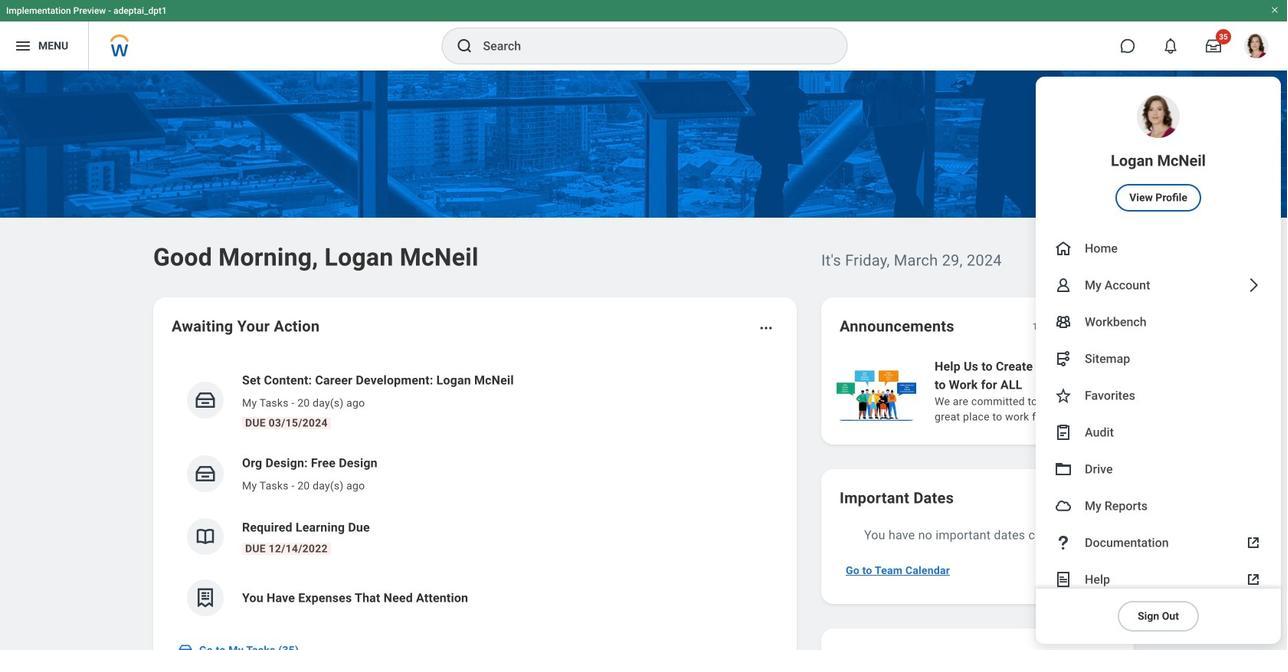 Task type: locate. For each thing, give the bounding box(es) containing it.
ext link image for ninth menu item from the top of the page
[[1245, 534, 1263, 552]]

question image
[[1055, 534, 1073, 552]]

menu
[[1037, 77, 1282, 644]]

8 menu item from the top
[[1037, 488, 1282, 524]]

logan mcneil image
[[1245, 34, 1270, 58]]

close environment banner image
[[1271, 5, 1280, 15]]

7 menu item from the top
[[1037, 451, 1282, 488]]

paste image
[[1055, 423, 1073, 442]]

star image
[[1055, 386, 1073, 405]]

1 vertical spatial inbox image
[[194, 462, 217, 485]]

main content
[[0, 71, 1288, 650]]

status
[[1033, 320, 1058, 333]]

inbox image
[[194, 389, 217, 412], [194, 462, 217, 485]]

related actions image
[[759, 320, 774, 336]]

contact card matrix manager image
[[1055, 313, 1073, 331]]

0 vertical spatial inbox image
[[194, 389, 217, 412]]

banner
[[0, 0, 1288, 644]]

inbox image
[[178, 642, 193, 650]]

ext link image
[[1245, 534, 1263, 552], [1245, 570, 1263, 589]]

5 menu item from the top
[[1037, 377, 1282, 414]]

list
[[834, 356, 1288, 426], [172, 359, 779, 629]]

chevron left small image
[[1069, 319, 1084, 334]]

search image
[[456, 37, 474, 55]]

home image
[[1055, 239, 1073, 258]]

ext link image for 1st menu item from the bottom of the page
[[1245, 570, 1263, 589]]

0 horizontal spatial list
[[172, 359, 779, 629]]

2 menu item from the top
[[1037, 230, 1282, 267]]

folder open image
[[1055, 460, 1073, 478]]

chevron right small image
[[1096, 319, 1112, 334]]

4 menu item from the top
[[1037, 340, 1282, 377]]

document image
[[1055, 570, 1073, 589]]

1 ext link image from the top
[[1245, 534, 1263, 552]]

0 vertical spatial ext link image
[[1245, 534, 1263, 552]]

1 vertical spatial ext link image
[[1245, 570, 1263, 589]]

2 ext link image from the top
[[1245, 570, 1263, 589]]

menu item
[[1037, 77, 1282, 230], [1037, 230, 1282, 267], [1037, 304, 1282, 340], [1037, 340, 1282, 377], [1037, 377, 1282, 414], [1037, 414, 1282, 451], [1037, 451, 1282, 488], [1037, 488, 1282, 524], [1037, 524, 1282, 561], [1037, 561, 1282, 598]]



Task type: describe. For each thing, give the bounding box(es) containing it.
1 menu item from the top
[[1037, 77, 1282, 230]]

1 horizontal spatial list
[[834, 356, 1288, 426]]

endpoints image
[[1055, 350, 1073, 368]]

6 menu item from the top
[[1037, 414, 1282, 451]]

inbox large image
[[1207, 38, 1222, 54]]

2 inbox image from the top
[[194, 462, 217, 485]]

9 menu item from the top
[[1037, 524, 1282, 561]]

dashboard expenses image
[[194, 586, 217, 609]]

1 inbox image from the top
[[194, 389, 217, 412]]

10 menu item from the top
[[1037, 561, 1282, 598]]

avatar image
[[1055, 497, 1073, 515]]

justify image
[[14, 37, 32, 55]]

notifications large image
[[1164, 38, 1179, 54]]

3 menu item from the top
[[1037, 304, 1282, 340]]

Search Workday  search field
[[483, 29, 816, 63]]

book open image
[[194, 525, 217, 548]]



Task type: vqa. For each thing, say whether or not it's contained in the screenshot.
second inbox icon from the bottom
no



